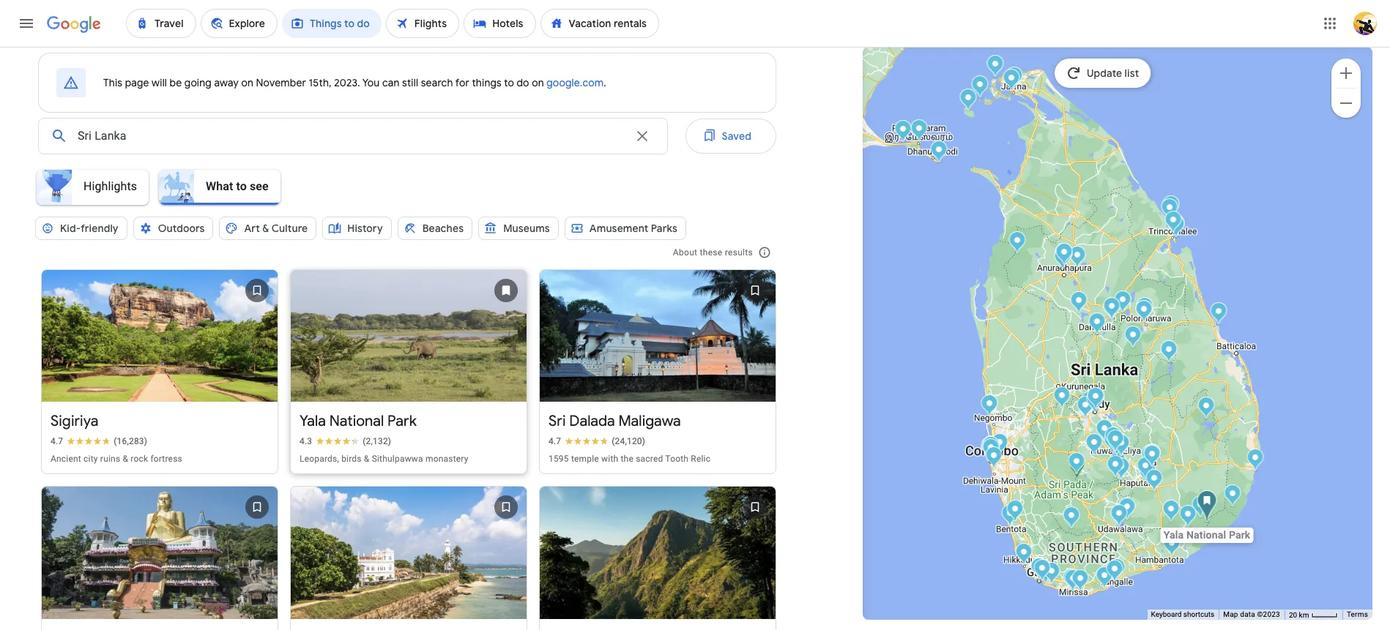 Task type: describe. For each thing, give the bounding box(es) containing it.
zoom out map image
[[1338, 94, 1355, 112]]

20 km
[[1289, 611, 1311, 620]]

arugam bay beach image
[[1247, 449, 1264, 473]]

vatadage image
[[1136, 300, 1153, 324]]

this
[[103, 76, 123, 89]]

kuda ravana ella (water fall) image
[[1142, 445, 1159, 469]]

city
[[84, 455, 98, 465]]

sacred
[[636, 455, 663, 465]]

thuparama vihara image
[[1055, 245, 1072, 269]]

bomburu ella waterfall image
[[1113, 434, 1130, 458]]

filters list containing highlights
[[26, 166, 777, 224]]

yala national park
[[300, 413, 417, 431]]

1595 temple with the sacred tooth relic
[[549, 455, 711, 465]]

colombo lotus tower image
[[984, 437, 1000, 461]]

sithulpawwa
[[372, 455, 423, 465]]

will
[[152, 76, 167, 89]]

goyambokka beach image
[[1107, 560, 1124, 584]]

ruins
[[100, 455, 120, 465]]

parks
[[651, 222, 678, 235]]

(24,120)
[[612, 437, 646, 447]]

buduruwagala raja maha viharaya image
[[1146, 469, 1163, 493]]

uppuveli beach image
[[1165, 211, 1182, 235]]

what to see link
[[155, 170, 286, 205]]

with
[[602, 455, 619, 465]]

kid-
[[60, 222, 81, 235]]

what to see
[[206, 179, 269, 193]]

save sigiriya to collection image
[[240, 273, 275, 308]]

sinharaja forest reserve image
[[1063, 507, 1080, 531]]

avukana buddha statue image
[[1071, 291, 1088, 315]]

dalawella beach image
[[1038, 562, 1055, 586]]

museums button
[[479, 211, 559, 246]]

still
[[402, 76, 418, 89]]

tooth
[[666, 455, 689, 465]]

& inside button
[[263, 222, 269, 235]]

jungle beach image
[[1034, 559, 1051, 583]]

nilaveli beach image
[[1162, 198, 1179, 222]]

amusement parks
[[590, 222, 678, 235]]

outdoors
[[158, 222, 205, 235]]

kelaniya raja maha viharaya image
[[992, 433, 1009, 458]]

dalada
[[569, 413, 615, 431]]

things
[[472, 76, 502, 89]]

twin ponds (කුට්ටම් පොකුණ) image
[[1056, 243, 1073, 267]]

results
[[725, 248, 753, 258]]

pamban bridge image
[[895, 120, 912, 144]]

little adam's peak trailhead image
[[1144, 444, 1161, 469]]

4.7 out of 5 stars from 16,283 reviews image
[[51, 436, 147, 448]]

ventura beach image
[[1002, 504, 1019, 529]]

dambulla royal cave temple and golden temple image
[[1089, 312, 1106, 337]]

saved
[[722, 130, 752, 143]]

rock temple (gal vihara) image
[[1137, 297, 1154, 321]]

list
[[1125, 67, 1140, 80]]

kandy lake image
[[1088, 388, 1105, 412]]

yala national park sri lanka image
[[1192, 496, 1209, 520]]

nallur kandaswamy temple image
[[1006, 66, 1023, 90]]

park
[[388, 413, 417, 431]]

1 on from the left
[[241, 76, 254, 89]]

data
[[1241, 611, 1256, 619]]

negombo beach image
[[981, 395, 998, 419]]

fort jaffna image
[[1003, 69, 1020, 93]]

koggala beach image
[[1044, 562, 1061, 587]]

(2,132)
[[363, 437, 391, 447]]

outdoors button
[[133, 211, 214, 246]]

keyboard
[[1151, 611, 1182, 619]]

highlights link
[[32, 170, 155, 205]]

update list
[[1088, 67, 1140, 80]]

baker's falls image
[[1107, 455, 1124, 480]]

you
[[362, 76, 380, 89]]

save dambulla royal cave temple and golden temple to collection image
[[240, 490, 275, 526]]

lipton's seat image
[[1137, 457, 1154, 481]]

Search for destinations, sights and more text field
[[77, 119, 625, 154]]

wilpattu national park image
[[1009, 231, 1026, 255]]

2 on from the left
[[532, 76, 544, 89]]

art & culture
[[244, 222, 308, 235]]

to inside "link"
[[236, 179, 247, 193]]

tangalle beach image
[[1109, 559, 1126, 583]]

history
[[347, 222, 383, 235]]

nagadeepa ancient temple image
[[972, 75, 989, 99]]

about these results
[[673, 248, 753, 258]]

highlights
[[84, 179, 137, 193]]

pidurutalagala image
[[1105, 427, 1122, 451]]

do
[[517, 76, 529, 89]]

viharamahadevi park image
[[984, 439, 1000, 463]]

beira lake image
[[983, 436, 1000, 460]]

google.com
[[547, 76, 604, 89]]

filters list inside filters form
[[32, 211, 777, 261]]

monastery
[[426, 455, 469, 465]]

jami ul-alfar mosque image
[[983, 436, 1000, 460]]

update list button
[[1055, 59, 1152, 88]]

©2023
[[1258, 611, 1281, 619]]

for
[[456, 76, 470, 89]]

fortress
[[150, 455, 182, 465]]

old royal palace image
[[1088, 387, 1105, 411]]

map region
[[844, 0, 1391, 631]]

saved - yala national park image
[[489, 273, 524, 308]]

seetha amman kovil image
[[1110, 436, 1127, 460]]

20 km button
[[1285, 610, 1343, 621]]

pigeon island marine national park image
[[1163, 195, 1180, 219]]

sigiriya image
[[1104, 299, 1121, 323]]

4.7 for sri dalada maligawa
[[549, 437, 561, 447]]

ramboda falls image
[[1096, 419, 1113, 444]]

sigiriya
[[51, 413, 98, 431]]

diyaluma falls image
[[1140, 463, 1157, 487]]

about these results image
[[747, 235, 782, 270]]

gal oya valley national park image
[[1198, 397, 1215, 421]]

maritime museum image
[[1031, 558, 1048, 582]]

relic
[[691, 455, 711, 465]]

independence square image
[[984, 440, 1001, 464]]

google.com link
[[547, 76, 604, 89]]

jaya sri maha bodhi image
[[1055, 246, 1072, 270]]

museums
[[503, 222, 550, 235]]

away
[[214, 76, 239, 89]]

filters form
[[26, 113, 777, 261]]

1 horizontal spatial to
[[504, 76, 514, 89]]

horton plains national park image
[[1110, 452, 1126, 477]]

abhayagiri pagoda image
[[1055, 243, 1072, 267]]

maduru oya national park image
[[1161, 340, 1178, 365]]

these
[[700, 248, 723, 258]]



Task type: locate. For each thing, give the bounding box(es) containing it.
pasikuda beach image
[[1211, 302, 1228, 326]]

ceylon tea museum image
[[1087, 391, 1104, 415]]

on right do
[[532, 76, 544, 89]]

4.7
[[51, 437, 63, 447], [549, 437, 561, 447]]

polonnaruwa ancient city image
[[1136, 300, 1153, 324]]

can
[[382, 76, 400, 89]]

lighthouse - galle image
[[1031, 558, 1048, 582]]

minneriya national park image
[[1115, 291, 1132, 315]]

& right art
[[263, 222, 269, 235]]

0 horizontal spatial on
[[241, 76, 254, 89]]

search
[[421, 76, 453, 89]]

save sri dalada maligawa to collection image
[[738, 273, 773, 308]]

gangarama temple image
[[983, 439, 1000, 463]]

moon plains image
[[1109, 433, 1126, 458]]

ruwanweli maha seya image
[[1055, 246, 1072, 270]]

map
[[1224, 611, 1239, 619]]

on
[[241, 76, 254, 89], [532, 76, 544, 89]]

dehiwala zoological gardens image
[[986, 447, 1003, 471]]

to
[[504, 76, 514, 89], [236, 179, 247, 193]]

neduntheevu image
[[960, 88, 977, 112]]

0 vertical spatial to
[[504, 76, 514, 89]]

maligawa
[[619, 413, 681, 431]]

unawatuna beach image
[[1036, 560, 1052, 584]]

temple
[[571, 455, 599, 465]]

& right birds
[[364, 455, 370, 465]]

the
[[621, 455, 634, 465]]

keyboard shortcuts button
[[1151, 610, 1215, 621]]

this page will be going away on november 15th, 2023. you can still search for things to do on google.com .
[[103, 76, 607, 89]]

mirissa beach image
[[1063, 569, 1080, 593]]

wasgamuwa national park image
[[1125, 326, 1142, 350]]

20
[[1289, 611, 1298, 620]]

main menu image
[[18, 15, 35, 32]]

pinnawala elephant orphanage image
[[1054, 386, 1071, 411]]

4.7 for sigiriya
[[51, 437, 63, 447]]

beaches
[[423, 222, 464, 235]]

gangarama sima malaka image
[[983, 439, 1000, 463]]

shortcuts
[[1184, 611, 1215, 619]]

national
[[329, 413, 384, 431]]

art
[[244, 222, 260, 235]]

keyboard shortcuts
[[1151, 611, 1215, 619]]

yala national park image
[[1198, 491, 1217, 523]]

list
[[35, 258, 782, 631]]

kid-friendly
[[60, 222, 118, 235]]

1 vertical spatial to
[[236, 179, 247, 193]]

galle face green image
[[981, 437, 998, 461]]

(16,283)
[[114, 437, 147, 447]]

ancient
[[51, 455, 81, 465]]

4.7 up 1595
[[549, 437, 561, 447]]

on right away
[[241, 76, 254, 89]]

.
[[604, 76, 607, 89]]

to left do
[[504, 76, 514, 89]]

lover's leap waterfall image
[[1107, 430, 1124, 454]]

what
[[206, 179, 233, 193]]

to left see at the top left of the page
[[236, 179, 247, 193]]

nine arches bridge image
[[1144, 444, 1161, 468]]

update
[[1088, 67, 1123, 80]]

leopards,
[[300, 455, 339, 465]]

coconut tree hill image
[[1065, 570, 1082, 594]]

page
[[125, 76, 149, 89]]

queen victoria park image
[[1105, 431, 1121, 455]]

sri lankathilake rajamaha viharaya image
[[1077, 396, 1094, 420]]

km
[[1299, 611, 1310, 620]]

kid-friendly button
[[35, 211, 127, 246]]

udawatta kele sanctuary image
[[1088, 387, 1105, 411]]

friendly
[[81, 222, 118, 235]]

birds
[[342, 455, 362, 465]]

amusement parks button
[[565, 211, 686, 246]]

0 horizontal spatial &
[[123, 455, 128, 465]]

about
[[673, 248, 698, 258]]

1 horizontal spatial on
[[532, 76, 544, 89]]

sri dalada maligawa
[[549, 413, 681, 431]]

4.3
[[300, 437, 312, 447]]

4.7 up the ancient
[[51, 437, 63, 447]]

clear image
[[633, 127, 651, 145]]

yala
[[300, 413, 326, 431]]

sri pada / adam's peak image
[[1069, 452, 1085, 477]]

culture
[[272, 222, 308, 235]]

sri dalada maligawa image
[[1088, 388, 1105, 412]]

hakgala botanical garden image
[[1112, 437, 1129, 461]]

pidurangala royal cave temple image
[[1104, 297, 1121, 321]]

udawalawe national park image
[[1119, 498, 1136, 522]]

2 horizontal spatial &
[[364, 455, 370, 465]]

little adam's peak image
[[1144, 445, 1161, 469]]

4.3 out of 5 stars from 2,132 reviews image
[[300, 436, 391, 448]]

terms link
[[1347, 611, 1369, 619]]

& left rock
[[123, 455, 128, 465]]

filters list containing kid-friendly
[[32, 211, 777, 261]]

map data ©2023
[[1224, 611, 1281, 619]]

save sri pada / adam's peak to collection image
[[738, 490, 773, 526]]

15th,
[[309, 76, 332, 89]]

rock
[[131, 455, 148, 465]]

koneswaram temple image
[[1168, 214, 1185, 238]]

list containing sigiriya
[[35, 258, 782, 631]]

4.7 out of 5 stars from 24,120 reviews image
[[549, 436, 646, 448]]

arulmigu ramanathaswamy temple image
[[911, 119, 928, 143]]

hikkaduwa beach image
[[1016, 543, 1033, 567]]

fort frederick image
[[1168, 215, 1185, 239]]

galle dutch fort image
[[1031, 557, 1048, 581]]

1 horizontal spatial &
[[263, 222, 269, 235]]

terms
[[1347, 611, 1369, 619]]

2 4.7 from the left
[[549, 437, 561, 447]]

kumana national park image
[[1225, 485, 1242, 509]]

ancient city ruins & rock fortress
[[51, 455, 182, 465]]

bundala national park image
[[1164, 534, 1181, 559]]

brief garden, by bevis bawa image
[[1007, 500, 1024, 524]]

0 horizontal spatial 4.7
[[51, 437, 63, 447]]

see
[[250, 179, 269, 193]]

save galle dutch fort to collection image
[[489, 490, 524, 526]]

saved link
[[685, 119, 777, 154]]

sri
[[549, 413, 566, 431]]

filters list
[[26, 166, 777, 224], [32, 211, 777, 261]]

&
[[263, 222, 269, 235], [123, 455, 128, 465], [364, 455, 370, 465]]

leopards, birds & sithulpawwa monastery
[[300, 455, 469, 465]]

zoom in map image
[[1338, 64, 1355, 82]]

art & culture button
[[219, 211, 317, 246]]

0 horizontal spatial to
[[236, 179, 247, 193]]

isurumuni royal temple image
[[1055, 247, 1072, 271]]

1595
[[549, 455, 569, 465]]

hiriketiya beach image
[[1096, 567, 1113, 591]]

casuarina beach image
[[987, 55, 1004, 79]]

1 4.7 from the left
[[51, 437, 63, 447]]

going
[[185, 76, 212, 89]]

polhena beach image
[[1072, 570, 1089, 594]]

history button
[[323, 211, 392, 246]]

be
[[170, 76, 182, 89]]

amusement
[[590, 222, 649, 235]]

2023.
[[334, 76, 360, 89]]

beaches button
[[398, 211, 473, 246]]

lunugamvehera national park image
[[1163, 500, 1180, 524]]

what to see list item
[[155, 166, 286, 210]]

japanese peace pagoda - rumassala image
[[1034, 559, 1051, 584]]

jetavanaramaya image
[[1056, 245, 1073, 269]]

1 horizontal spatial 4.7
[[549, 437, 561, 447]]

bambarakanda falls image
[[1113, 458, 1130, 482]]

elephant transit home image
[[1111, 504, 1128, 529]]

ruhunu maha kataragama dewalaya image
[[1180, 505, 1197, 529]]

november
[[256, 76, 306, 89]]

royal botanic gardens, peradeniya image
[[1082, 391, 1099, 415]]

gulf of mannar marine national park image
[[931, 140, 948, 164]]



Task type: vqa. For each thing, say whether or not it's contained in the screenshot.
"2" inside Hotels.com 2 guests
no



